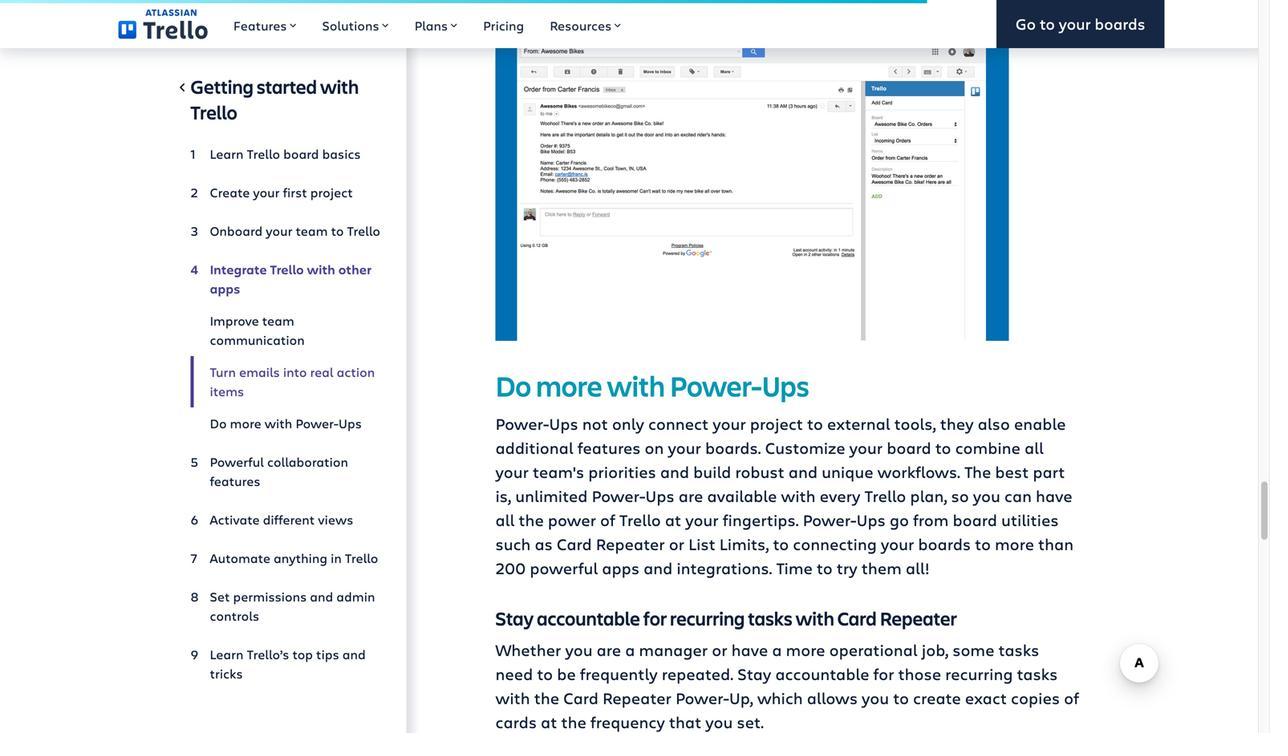 Task type: locate. For each thing, give the bounding box(es) containing it.
0 horizontal spatial accountable
[[537, 606, 640, 631]]

more
[[536, 367, 602, 405], [230, 415, 261, 432], [995, 533, 1034, 555], [786, 639, 825, 661]]

your up boards.
[[713, 413, 746, 434]]

pricing
[[483, 17, 524, 34]]

with down time
[[796, 606, 834, 631]]

0 horizontal spatial do
[[210, 415, 227, 432]]

0 vertical spatial features
[[577, 437, 641, 458]]

1 horizontal spatial boards
[[1095, 13, 1145, 34]]

1 horizontal spatial have
[[1036, 485, 1072, 507]]

for down operational
[[873, 663, 894, 685]]

1 vertical spatial for
[[873, 663, 894, 685]]

stay
[[495, 606, 534, 631], [737, 663, 771, 685]]

set permissions and admin controls
[[210, 588, 375, 625]]

team up communication
[[262, 312, 294, 329]]

do more with power-ups power-ups not only connect your project to external tools, they also enable additional features on your boards. customize your board to combine all your team's priorities and build robust and unique workflows. the best part is, unlimited power-ups are available with every trello plan, so you can have all the power of trello at your fingertips. power-ups go from board utilities such as card repeater or list limits, to connecting your boards to more than 200 powerful apps and integrations. time to try them all!
[[495, 367, 1074, 579]]

connecting
[[793, 533, 877, 555]]

stay up whether
[[495, 606, 534, 631]]

ups
[[762, 367, 809, 405], [549, 413, 578, 434], [338, 415, 362, 432], [645, 485, 675, 507], [856, 509, 886, 531]]

all down is,
[[495, 509, 515, 531]]

0 horizontal spatial recurring
[[670, 606, 745, 631]]

1 vertical spatial team
[[262, 312, 294, 329]]

robust
[[735, 461, 784, 482]]

tricks
[[210, 665, 243, 682]]

automate anything in trello
[[210, 550, 378, 567]]

do inside do more with power-ups power-ups not only connect your project to external tools, they also enable additional features on your boards. customize your board to combine all your team's priorities and build robust and unique workflows. the best part is, unlimited power-ups are available with every trello plan, so you can have all the power of trello at your fingertips. power-ups go from board utilities such as card repeater or list limits, to connecting your boards to more than 200 powerful apps and integrations. time to try them all!
[[495, 367, 531, 405]]

0 vertical spatial at
[[665, 509, 681, 531]]

with down turn emails into real action items link
[[265, 415, 292, 432]]

ups left the not
[[549, 413, 578, 434]]

allows
[[807, 687, 858, 709]]

unique
[[822, 461, 873, 482]]

repeater inside do more with power-ups power-ups not only connect your project to external tools, they also enable additional features on your boards. customize your board to combine all your team's priorities and build robust and unique workflows. the best part is, unlimited power-ups are available with every trello plan, so you can have all the power of trello at your fingertips. power-ups go from board utilities such as card repeater or list limits, to connecting your boards to more than 200 powerful apps and integrations. time to try them all!
[[596, 533, 665, 555]]

1 vertical spatial or
[[712, 639, 727, 661]]

more up the not
[[536, 367, 602, 405]]

automate anything in trello link
[[191, 542, 381, 574]]

you down the
[[973, 485, 1000, 507]]

0 vertical spatial do
[[495, 367, 531, 405]]

emails
[[239, 363, 280, 381]]

page progress progress bar
[[0, 0, 927, 3]]

0 vertical spatial boards
[[1095, 13, 1145, 34]]

improve team communication
[[210, 312, 305, 349]]

1 horizontal spatial accountable
[[775, 663, 869, 685]]

1 horizontal spatial or
[[712, 639, 727, 661]]

repeater up 'job,'
[[880, 606, 957, 631]]

repeater down power
[[596, 533, 665, 555]]

or
[[669, 533, 684, 555], [712, 639, 727, 661]]

1 horizontal spatial stay
[[737, 663, 771, 685]]

your up list
[[685, 509, 719, 531]]

more down items
[[230, 415, 261, 432]]

to
[[1040, 13, 1055, 34], [331, 222, 344, 239], [807, 413, 823, 434], [935, 437, 951, 458], [773, 533, 789, 555], [975, 533, 991, 555], [817, 557, 833, 579], [537, 663, 553, 685], [893, 687, 909, 709]]

1 vertical spatial all
[[495, 509, 515, 531]]

1 vertical spatial at
[[541, 711, 557, 733]]

1 vertical spatial are
[[597, 639, 621, 661]]

can
[[1004, 485, 1032, 507]]

real
[[310, 363, 333, 381]]

with inside getting started with trello
[[320, 74, 359, 99]]

also
[[978, 413, 1010, 434]]

card down power
[[557, 533, 592, 555]]

turn
[[210, 363, 236, 381]]

than
[[1038, 533, 1074, 555]]

go
[[1016, 13, 1036, 34]]

power- down repeated.
[[675, 687, 729, 709]]

as
[[535, 533, 553, 555]]

have inside do more with power-ups power-ups not only connect your project to external tools, they also enable additional features on your boards. customize your board to combine all your team's priorities and build robust and unique workflows. the best part is, unlimited power-ups are available with every trello plan, so you can have all the power of trello at your fingertips. power-ups go from board utilities such as card repeater or list limits, to connecting your boards to more than 200 powerful apps and integrations. time to try them all!
[[1036, 485, 1072, 507]]

unlimited
[[515, 485, 588, 507]]

in
[[331, 550, 342, 567]]

and down 'on'
[[660, 461, 689, 482]]

trello down the getting
[[191, 99, 237, 125]]

or left list
[[669, 533, 684, 555]]

and right tips
[[342, 646, 366, 663]]

features inside the powerful collaboration features
[[210, 473, 260, 490]]

0 vertical spatial of
[[600, 509, 615, 531]]

0 vertical spatial apps
[[210, 280, 240, 297]]

accountable down powerful
[[537, 606, 640, 631]]

are up frequently
[[597, 639, 621, 661]]

0 vertical spatial stay
[[495, 606, 534, 631]]

workflows.
[[877, 461, 960, 482]]

accountable up the allows
[[775, 663, 869, 685]]

list
[[688, 533, 715, 555]]

recurring up the manager at the bottom of the page
[[670, 606, 745, 631]]

time
[[776, 557, 813, 579]]

1 vertical spatial features
[[210, 473, 260, 490]]

learn up tricks
[[210, 646, 244, 663]]

or inside stay accountable for recurring tasks with card repeater whether you are a manager or have a more operational job, some tasks need to be frequently repeated. stay accountable for those recurring tasks with the card repeater power-up, which allows you to create exact copies of cards at the frequency that you set.
[[712, 639, 727, 661]]

200
[[495, 557, 526, 579]]

1 horizontal spatial board
[[887, 437, 931, 458]]

trello up go on the right bottom of the page
[[864, 485, 906, 507]]

cards
[[495, 711, 537, 733]]

1 horizontal spatial at
[[665, 509, 681, 531]]

apps right powerful
[[602, 557, 639, 579]]

or up repeated.
[[712, 639, 727, 661]]

do up additional
[[495, 367, 531, 405]]

1 vertical spatial board
[[887, 437, 931, 458]]

for up the manager at the bottom of the page
[[643, 606, 667, 631]]

repeater up frequency
[[602, 687, 671, 709]]

0 horizontal spatial of
[[600, 509, 615, 531]]

power- up collaboration
[[296, 415, 338, 432]]

started
[[257, 74, 317, 99]]

2 vertical spatial repeater
[[602, 687, 671, 709]]

0 horizontal spatial have
[[731, 639, 768, 661]]

boards
[[1095, 13, 1145, 34], [918, 533, 971, 555]]

atlassian trello image
[[118, 9, 208, 39]]

improve
[[210, 312, 259, 329]]

part
[[1033, 461, 1065, 482]]

at inside do more with power-ups power-ups not only connect your project to external tools, they also enable additional features on your boards. customize your board to combine all your team's priorities and build robust and unique workflows. the best part is, unlimited power-ups are available with every trello plan, so you can have all the power of trello at your fingertips. power-ups go from board utilities such as card repeater or list limits, to connecting your boards to more than 200 powerful apps and integrations. time to try them all!
[[665, 509, 681, 531]]

trello right in
[[345, 550, 378, 567]]

0 horizontal spatial are
[[597, 639, 621, 661]]

project right first at the top left of page
[[310, 184, 353, 201]]

a up frequently
[[625, 639, 635, 661]]

1 vertical spatial repeater
[[880, 606, 957, 631]]

best
[[995, 461, 1029, 482]]

do down items
[[210, 415, 227, 432]]

powerful collaboration features
[[210, 453, 348, 490]]

apps
[[210, 280, 240, 297], [602, 557, 639, 579]]

board
[[283, 145, 319, 162], [887, 437, 931, 458], [953, 509, 997, 531]]

with right started
[[320, 74, 359, 99]]

more up which
[[786, 639, 825, 661]]

features down 'powerful'
[[210, 473, 260, 490]]

available
[[707, 485, 777, 507]]

not
[[582, 413, 608, 434]]

stay up up,
[[737, 663, 771, 685]]

your down go on the right bottom of the page
[[881, 533, 914, 555]]

more inside stay accountable for recurring tasks with card repeater whether you are a manager or have a more operational job, some tasks need to be frequently repeated. stay accountable for those recurring tasks with the card repeater power-up, which allows you to create exact copies of cards at the frequency that you set.
[[786, 639, 825, 661]]

turn emails into real action items link
[[191, 356, 381, 408]]

0 horizontal spatial at
[[541, 711, 557, 733]]

your up is,
[[495, 461, 529, 482]]

an image showing the trello add-on for gmail image
[[495, 20, 1009, 341]]

apps inside the integrate trello with other apps
[[210, 280, 240, 297]]

features
[[577, 437, 641, 458], [210, 473, 260, 490]]

learn trello board basics
[[210, 145, 361, 162]]

go to your boards
[[1016, 13, 1145, 34]]

with left other
[[307, 261, 335, 278]]

1 horizontal spatial recurring
[[945, 663, 1013, 685]]

board down so
[[953, 509, 997, 531]]

have down the part
[[1036, 485, 1072, 507]]

exact
[[965, 687, 1007, 709]]

do
[[495, 367, 531, 405], [210, 415, 227, 432]]

power- down priorities
[[592, 485, 645, 507]]

and inside learn trello's top tips and tricks
[[342, 646, 366, 663]]

or inside do more with power-ups power-ups not only connect your project to external tools, they also enable additional features on your boards. customize your board to combine all your team's priorities and build robust and unique workflows. the best part is, unlimited power-ups are available with every trello plan, so you can have all the power of trello at your fingertips. power-ups go from board utilities such as card repeater or list limits, to connecting your boards to more than 200 powerful apps and integrations. time to try them all!
[[669, 533, 684, 555]]

a up which
[[772, 639, 782, 661]]

1 horizontal spatial a
[[772, 639, 782, 661]]

0 horizontal spatial boards
[[918, 533, 971, 555]]

card inside do more with power-ups power-ups not only connect your project to external tools, they also enable additional features on your boards. customize your board to combine all your team's priorities and build robust and unique workflows. the best part is, unlimited power-ups are available with every trello plan, so you can have all the power of trello at your fingertips. power-ups go from board utilities such as card repeater or list limits, to connecting your boards to more than 200 powerful apps and integrations. time to try them all!
[[557, 533, 592, 555]]

are down build
[[679, 485, 703, 507]]

be
[[557, 663, 576, 685]]

project up "customize"
[[750, 413, 803, 434]]

1 horizontal spatial of
[[1064, 687, 1079, 709]]

1 horizontal spatial do
[[495, 367, 531, 405]]

those
[[898, 663, 941, 685]]

power- up additional
[[495, 413, 549, 434]]

tasks up 'copies'
[[1017, 663, 1058, 685]]

1 vertical spatial have
[[731, 639, 768, 661]]

your right go
[[1059, 13, 1091, 34]]

team down first at the top left of page
[[296, 222, 328, 239]]

and left admin in the left of the page
[[310, 588, 333, 605]]

tasks down time
[[748, 606, 792, 631]]

0 vertical spatial recurring
[[670, 606, 745, 631]]

at right cards on the bottom left
[[541, 711, 557, 733]]

1 horizontal spatial apps
[[602, 557, 639, 579]]

set
[[210, 588, 230, 605]]

1 horizontal spatial team
[[296, 222, 328, 239]]

1 vertical spatial card
[[837, 606, 877, 631]]

from
[[913, 509, 949, 531]]

0 vertical spatial for
[[643, 606, 667, 631]]

0 horizontal spatial project
[[310, 184, 353, 201]]

0 horizontal spatial apps
[[210, 280, 240, 297]]

all down enable
[[1024, 437, 1044, 458]]

for
[[643, 606, 667, 631], [873, 663, 894, 685]]

have inside stay accountable for recurring tasks with card repeater whether you are a manager or have a more operational job, some tasks need to be frequently repeated. stay accountable for those recurring tasks with the card repeater power-up, which allows you to create exact copies of cards at the frequency that you set.
[[731, 639, 768, 661]]

1 vertical spatial apps
[[602, 557, 639, 579]]

plan,
[[910, 485, 947, 507]]

you inside do more with power-ups power-ups not only connect your project to external tools, they also enable additional features on your boards. customize your board to combine all your team's priorities and build robust and unique workflows. the best part is, unlimited power-ups are available with every trello plan, so you can have all the power of trello at your fingertips. power-ups go from board utilities such as card repeater or list limits, to connecting your boards to more than 200 powerful apps and integrations. time to try them all!
[[973, 485, 1000, 507]]

admin
[[336, 588, 375, 605]]

1 horizontal spatial all
[[1024, 437, 1044, 458]]

0 vertical spatial team
[[296, 222, 328, 239]]

priorities
[[588, 461, 656, 482]]

trello's
[[247, 646, 289, 663]]

0 horizontal spatial features
[[210, 473, 260, 490]]

are inside stay accountable for recurring tasks with card repeater whether you are a manager or have a more operational job, some tasks need to be frequently repeated. stay accountable for those recurring tasks with the card repeater power-up, which allows you to create exact copies of cards at the frequency that you set.
[[597, 639, 621, 661]]

1 vertical spatial stay
[[737, 663, 771, 685]]

0 horizontal spatial team
[[262, 312, 294, 329]]

recurring
[[670, 606, 745, 631], [945, 663, 1013, 685]]

additional
[[495, 437, 573, 458]]

your down 'create your first project'
[[266, 222, 292, 239]]

1 vertical spatial do
[[210, 415, 227, 432]]

apps down integrate at the top of page
[[210, 280, 240, 297]]

with up 'only'
[[607, 367, 665, 405]]

2 horizontal spatial board
[[953, 509, 997, 531]]

the inside do more with power-ups power-ups not only connect your project to external tools, they also enable additional features on your boards. customize your board to combine all your team's priorities and build robust and unique workflows. the best part is, unlimited power-ups are available with every trello plan, so you can have all the power of trello at your fingertips. power-ups go from board utilities such as card repeater or list limits, to connecting your boards to more than 200 powerful apps and integrations. time to try them all!
[[519, 509, 544, 531]]

into
[[283, 363, 307, 381]]

communication
[[210, 331, 305, 349]]

have up up,
[[731, 639, 768, 661]]

1 vertical spatial boards
[[918, 533, 971, 555]]

0 vertical spatial are
[[679, 485, 703, 507]]

trello down onboard your team to trello link
[[270, 261, 304, 278]]

of right 'copies'
[[1064, 687, 1079, 709]]

of
[[600, 509, 615, 531], [1064, 687, 1079, 709]]

up,
[[729, 687, 753, 709]]

recurring down some
[[945, 663, 1013, 685]]

action
[[337, 363, 375, 381]]

0 vertical spatial learn
[[210, 145, 244, 162]]

1 horizontal spatial are
[[679, 485, 703, 507]]

with
[[320, 74, 359, 99], [307, 261, 335, 278], [607, 367, 665, 405], [265, 415, 292, 432], [781, 485, 816, 507], [796, 606, 834, 631], [495, 687, 530, 709]]

1 horizontal spatial project
[[750, 413, 803, 434]]

1 learn from the top
[[210, 145, 244, 162]]

card down be
[[563, 687, 598, 709]]

at up integrations.
[[665, 509, 681, 531]]

card up operational
[[837, 606, 877, 631]]

1 vertical spatial of
[[1064, 687, 1079, 709]]

more down utilities
[[995, 533, 1034, 555]]

0 vertical spatial have
[[1036, 485, 1072, 507]]

external
[[827, 413, 890, 434]]

build
[[693, 461, 731, 482]]

tasks right some
[[998, 639, 1039, 661]]

create
[[210, 184, 250, 201]]

features inside do more with power-ups power-ups not only connect your project to external tools, they also enable additional features on your boards. customize your board to combine all your team's priorities and build robust and unique workflows. the best part is, unlimited power-ups are available with every trello plan, so you can have all the power of trello at your fingertips. power-ups go from board utilities such as card repeater or list limits, to connecting your boards to more than 200 powerful apps and integrations. time to try them all!
[[577, 437, 641, 458]]

power-
[[670, 367, 762, 405], [495, 413, 549, 434], [296, 415, 338, 432], [592, 485, 645, 507], [803, 509, 856, 531], [675, 687, 729, 709]]

of inside stay accountable for recurring tasks with card repeater whether you are a manager or have a more operational job, some tasks need to be frequently repeated. stay accountable for those recurring tasks with the card repeater power-up, which allows you to create exact copies of cards at the frequency that you set.
[[1064, 687, 1079, 709]]

0 vertical spatial board
[[283, 145, 319, 162]]

getting started with trello
[[191, 74, 359, 125]]

you up be
[[565, 639, 593, 661]]

0 horizontal spatial a
[[625, 639, 635, 661]]

learn inside learn trello's top tips and tricks
[[210, 646, 244, 663]]

your
[[1059, 13, 1091, 34], [253, 184, 280, 201], [266, 222, 292, 239], [713, 413, 746, 434], [668, 437, 701, 458], [849, 437, 883, 458], [495, 461, 529, 482], [685, 509, 719, 531], [881, 533, 914, 555]]

0 vertical spatial card
[[557, 533, 592, 555]]

trello inside the integrate trello with other apps
[[270, 261, 304, 278]]

learn up create
[[210, 145, 244, 162]]

board down tools,
[[887, 437, 931, 458]]

they
[[940, 413, 974, 434]]

power- up 'connect'
[[670, 367, 762, 405]]

ups left go on the right bottom of the page
[[856, 509, 886, 531]]

1 vertical spatial project
[[750, 413, 803, 434]]

are
[[679, 485, 703, 507], [597, 639, 621, 661]]

2 learn from the top
[[210, 646, 244, 663]]

0 vertical spatial the
[[519, 509, 544, 531]]

of right power
[[600, 509, 615, 531]]

team
[[296, 222, 328, 239], [262, 312, 294, 329]]

0 horizontal spatial or
[[669, 533, 684, 555]]

0 vertical spatial repeater
[[596, 533, 665, 555]]

board up first at the top left of page
[[283, 145, 319, 162]]

1 horizontal spatial features
[[577, 437, 641, 458]]

features up priorities
[[577, 437, 641, 458]]

1 vertical spatial learn
[[210, 646, 244, 663]]

0 vertical spatial or
[[669, 533, 684, 555]]

2 vertical spatial tasks
[[1017, 663, 1058, 685]]



Task type: vqa. For each thing, say whether or not it's contained in the screenshot.
copies on the bottom right
yes



Task type: describe. For each thing, give the bounding box(es) containing it.
solutions button
[[309, 0, 402, 48]]

1 vertical spatial tasks
[[998, 639, 1039, 661]]

them
[[861, 557, 902, 579]]

activate
[[210, 511, 260, 528]]

2 a from the left
[[772, 639, 782, 661]]

trello up other
[[347, 222, 380, 239]]

0 horizontal spatial stay
[[495, 606, 534, 631]]

at inside stay accountable for recurring tasks with card repeater whether you are a manager or have a more operational job, some tasks need to be frequently repeated. stay accountable for those recurring tasks with the card repeater power-up, which allows you to create exact copies of cards at the frequency that you set.
[[541, 711, 557, 733]]

1 a from the left
[[625, 639, 635, 661]]

do for do more with power-ups power-ups not only connect your project to external tools, they also enable additional features on your boards. customize your board to combine all your team's priorities and build robust and unique workflows. the best part is, unlimited power-ups are available with every trello plan, so you can have all the power of trello at your fingertips. power-ups go from board utilities such as card repeater or list limits, to connecting your boards to more than 200 powerful apps and integrations. time to try them all!
[[495, 367, 531, 405]]

fingertips.
[[723, 509, 799, 531]]

turn emails into real action items
[[210, 363, 375, 400]]

combine
[[955, 437, 1020, 458]]

customize
[[765, 437, 845, 458]]

you right the allows
[[862, 687, 889, 709]]

ups up "customize"
[[762, 367, 809, 405]]

2 vertical spatial board
[[953, 509, 997, 531]]

trello inside getting started with trello
[[191, 99, 237, 125]]

0 vertical spatial tasks
[[748, 606, 792, 631]]

collaboration
[[267, 453, 348, 471]]

apps inside do more with power-ups power-ups not only connect your project to external tools, they also enable additional features on your boards. customize your board to combine all your team's priorities and build robust and unique workflows. the best part is, unlimited power-ups are available with every trello plan, so you can have all the power of trello at your fingertips. power-ups go from board utilities such as card repeater or list limits, to connecting your boards to more than 200 powerful apps and integrations. time to try them all!
[[602, 557, 639, 579]]

tools,
[[894, 413, 936, 434]]

you left set.
[[705, 711, 733, 733]]

power- up connecting in the right of the page
[[803, 509, 856, 531]]

learn for learn trello's top tips and tricks
[[210, 646, 244, 663]]

boards inside do more with power-ups power-ups not only connect your project to external tools, they also enable additional features on your boards. customize your board to combine all your team's priorities and build robust and unique workflows. the best part is, unlimited power-ups are available with every trello plan, so you can have all the power of trello at your fingertips. power-ups go from board utilities such as card repeater or list limits, to connecting your boards to more than 200 powerful apps and integrations. time to try them all!
[[918, 533, 971, 555]]

with down need
[[495, 687, 530, 709]]

and down "customize"
[[788, 461, 818, 482]]

2 vertical spatial the
[[561, 711, 586, 733]]

anything
[[274, 550, 327, 567]]

create your first project link
[[191, 177, 381, 209]]

team's
[[533, 461, 584, 482]]

getting started with trello link
[[191, 74, 381, 132]]

1 horizontal spatial for
[[873, 663, 894, 685]]

1 vertical spatial recurring
[[945, 663, 1013, 685]]

do more with power-ups link
[[191, 408, 381, 440]]

your left first at the top left of page
[[253, 184, 280, 201]]

onboard your team to trello link
[[191, 215, 381, 247]]

repeated.
[[662, 663, 733, 685]]

try
[[837, 557, 857, 579]]

1 vertical spatial accountable
[[775, 663, 869, 685]]

operational
[[829, 639, 918, 661]]

with inside the integrate trello with other apps
[[307, 261, 335, 278]]

which
[[757, 687, 803, 709]]

1 vertical spatial the
[[534, 687, 559, 709]]

job,
[[922, 639, 948, 661]]

do for do more with power-ups
[[210, 415, 227, 432]]

ups down priorities
[[645, 485, 675, 507]]

create your first project
[[210, 184, 353, 201]]

features button
[[221, 0, 309, 48]]

0 horizontal spatial all
[[495, 509, 515, 531]]

learn for learn trello board basics
[[210, 145, 244, 162]]

plans button
[[402, 0, 470, 48]]

so
[[951, 485, 969, 507]]

and left integrations.
[[643, 557, 673, 579]]

2 vertical spatial card
[[563, 687, 598, 709]]

resources button
[[537, 0, 634, 48]]

your down external
[[849, 437, 883, 458]]

all!
[[906, 557, 930, 579]]

of inside do more with power-ups power-ups not only connect your project to external tools, they also enable additional features on your boards. customize your board to combine all your team's priorities and build robust and unique workflows. the best part is, unlimited power-ups are available with every trello plan, so you can have all the power of trello at your fingertips. power-ups go from board utilities such as card repeater or list limits, to connecting your boards to more than 200 powerful apps and integrations. time to try them all!
[[600, 509, 615, 531]]

are inside do more with power-ups power-ups not only connect your project to external tools, they also enable additional features on your boards. customize your board to combine all your team's priorities and build robust and unique workflows. the best part is, unlimited power-ups are available with every trello plan, so you can have all the power of trello at your fingertips. power-ups go from board utilities such as card repeater or list limits, to connecting your boards to more than 200 powerful apps and integrations. time to try them all!
[[679, 485, 703, 507]]

set permissions and admin controls link
[[191, 581, 381, 632]]

boards.
[[705, 437, 761, 458]]

frequency
[[590, 711, 665, 733]]

powerful
[[530, 557, 598, 579]]

views
[[318, 511, 353, 528]]

connect
[[648, 413, 709, 434]]

top
[[292, 646, 313, 663]]

whether
[[495, 639, 561, 661]]

go
[[890, 509, 909, 531]]

trello down priorities
[[619, 509, 661, 531]]

first
[[283, 184, 307, 201]]

0 vertical spatial accountable
[[537, 606, 640, 631]]

items
[[210, 383, 244, 400]]

tips
[[316, 646, 339, 663]]

is,
[[495, 485, 511, 507]]

need
[[495, 663, 533, 685]]

activate different views
[[210, 511, 353, 528]]

with left every
[[781, 485, 816, 507]]

go to your boards link
[[996, 0, 1165, 48]]

every
[[820, 485, 860, 507]]

onboard
[[210, 222, 263, 239]]

pricing link
[[470, 0, 537, 48]]

such
[[495, 533, 531, 555]]

0 horizontal spatial for
[[643, 606, 667, 631]]

enable
[[1014, 413, 1066, 434]]

trello up 'create your first project'
[[247, 145, 280, 162]]

to inside onboard your team to trello link
[[331, 222, 344, 239]]

learn trello's top tips and tricks link
[[191, 639, 381, 690]]

features
[[233, 17, 287, 34]]

create
[[913, 687, 961, 709]]

0 horizontal spatial board
[[283, 145, 319, 162]]

stay accountable for recurring tasks with card repeater whether you are a manager or have a more operational job, some tasks need to be frequently repeated. stay accountable for those recurring tasks with the card repeater power-up, which allows you to create exact copies of cards at the frequency that you set.
[[495, 606, 1079, 733]]

the
[[964, 461, 991, 482]]

project inside do more with power-ups power-ups not only connect your project to external tools, they also enable additional features on your boards. customize your board to combine all your team's priorities and build robust and unique workflows. the best part is, unlimited power-ups are available with every trello plan, so you can have all the power of trello at your fingertips. power-ups go from board utilities such as card repeater or list limits, to connecting your boards to more than 200 powerful apps and integrations. time to try them all!
[[750, 413, 803, 434]]

controls
[[210, 607, 259, 625]]

only
[[612, 413, 644, 434]]

utilities
[[1001, 509, 1059, 531]]

0 vertical spatial all
[[1024, 437, 1044, 458]]

and inside set permissions and admin controls
[[310, 588, 333, 605]]

powerful
[[210, 453, 264, 471]]

some
[[952, 639, 994, 661]]

onboard your team to trello
[[210, 222, 380, 239]]

to inside go to your boards link
[[1040, 13, 1055, 34]]

team inside "improve team communication"
[[262, 312, 294, 329]]

frequently
[[580, 663, 658, 685]]

set.
[[737, 711, 764, 733]]

plans
[[414, 17, 448, 34]]

resources
[[550, 17, 612, 34]]

ups down the action
[[338, 415, 362, 432]]

power
[[548, 509, 596, 531]]

other
[[338, 261, 371, 278]]

power- inside stay accountable for recurring tasks with card repeater whether you are a manager or have a more operational job, some tasks need to be frequently repeated. stay accountable for those recurring tasks with the card repeater power-up, which allows you to create exact copies of cards at the frequency that you set.
[[675, 687, 729, 709]]

your down 'connect'
[[668, 437, 701, 458]]

0 vertical spatial project
[[310, 184, 353, 201]]



